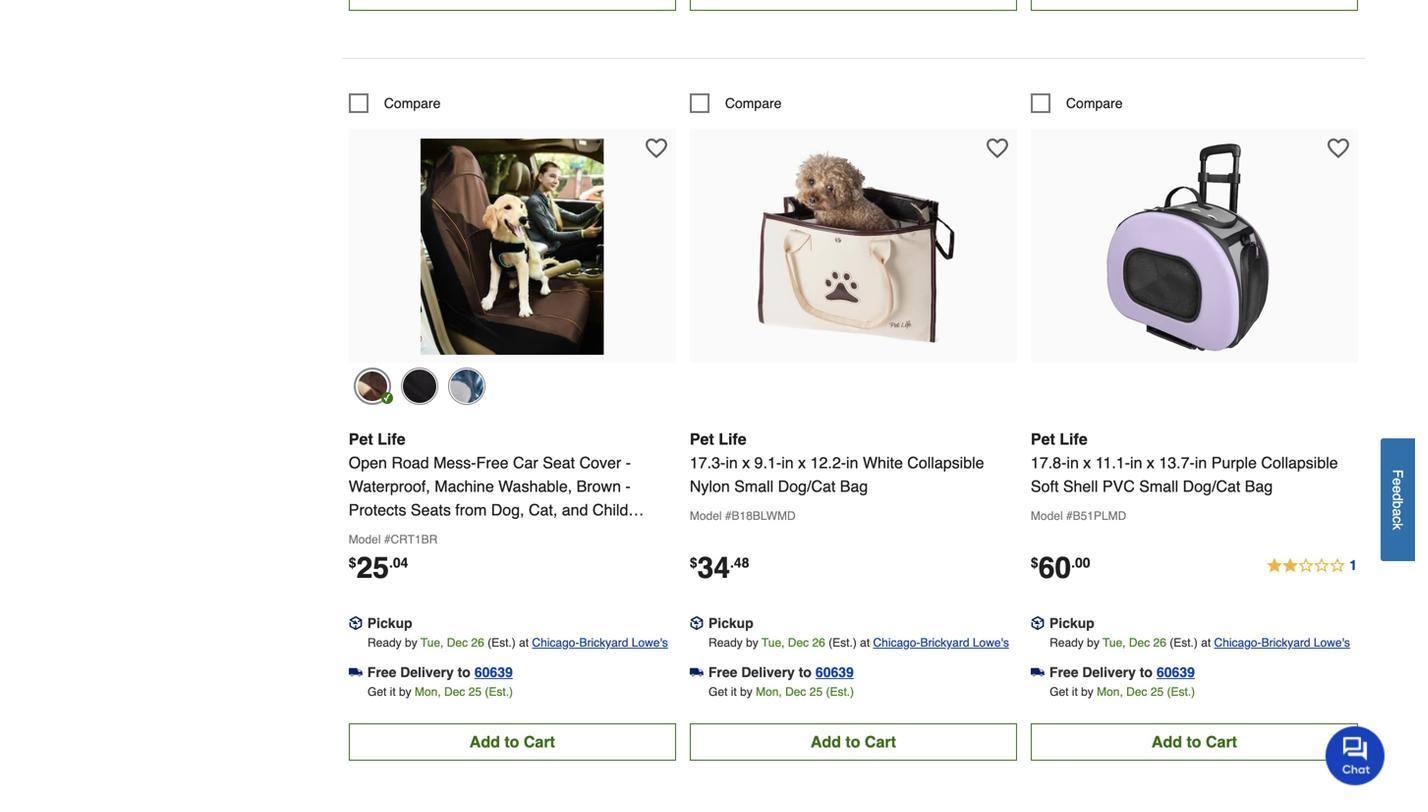 Task type: describe. For each thing, give the bounding box(es) containing it.
delivery for first truck filled icon from the right
[[741, 664, 795, 680]]

2 e from the top
[[1390, 485, 1406, 493]]

tue, for truck filled image
[[1103, 636, 1126, 650]]

4 in from the left
[[1067, 453, 1079, 472]]

6 in from the left
[[1195, 453, 1207, 472]]

2 x from the left
[[798, 453, 806, 472]]

1 button
[[1266, 554, 1358, 578]]

4 x from the left
[[1147, 453, 1155, 472]]

at for chicago-brickyard lowe's button associated with 2nd truck filled icon from the right
[[519, 636, 529, 650]]

actual price $34.48 element
[[690, 551, 749, 585]]

2 - from the top
[[625, 477, 631, 495]]

$ inside pet life open road mess-free car seat cover - waterproof, machine washable, brown - protects seats from dog, cat, and child messes model # crt1br $ 25 .04
[[349, 555, 356, 570]]

# inside pet life open road mess-free car seat cover - waterproof, machine washable, brown - protects seats from dog, cat, and child messes model # crt1br $ 25 .04
[[384, 533, 391, 546]]

model # b51plmd
[[1031, 509, 1127, 523]]

3 get it by mon, dec 25 (est.) from the left
[[1050, 685, 1195, 699]]

model for nylon
[[690, 509, 722, 523]]

at for chicago-brickyard lowe's button related to truck filled image
[[1201, 636, 1211, 650]]

collapsible for 17.8-in x 11.1-in x 13.7-in purple collapsible soft shell pvc small dog/cat bag
[[1261, 453, 1338, 472]]

60639 button for first truck filled icon from the right's chicago-brickyard lowe's button
[[816, 662, 854, 682]]

25 for truck filled image
[[1151, 685, 1164, 699]]

2 lowe's from the left
[[973, 636, 1009, 650]]

heart outline image
[[987, 137, 1008, 159]]

shell
[[1063, 477, 1098, 495]]

messes
[[349, 524, 403, 542]]

1001390200 element
[[1031, 93, 1123, 113]]

17.3-
[[690, 453, 726, 472]]

3 lowe's from the left
[[1314, 636, 1350, 650]]

pet life 17.8-in x 11.1-in x 13.7-in purple collapsible soft shell pvc small dog/cat bag image
[[1086, 138, 1303, 355]]

pet life 17.3-in x 9.1-in x 12.2-in white collapsible nylon small dog/cat bag image
[[745, 138, 962, 355]]

pickup image for 2nd truck filled icon from the right
[[349, 616, 362, 630]]

tue, for first truck filled icon from the right
[[762, 636, 785, 650]]

3 mon, from the left
[[1097, 685, 1123, 699]]

brown image
[[354, 367, 391, 405]]

small inside pet life 17.3-in x 9.1-in x 12.2-in white collapsible nylon small dog/cat bag
[[734, 477, 774, 495]]

1 heart outline image from the left
[[646, 137, 667, 159]]

1 chicago- from the left
[[532, 636, 579, 650]]

26 for '60639' button for chicago-brickyard lowe's button related to truck filled image
[[1153, 636, 1166, 650]]

pvc
[[1103, 477, 1135, 495]]

truck filled image
[[1031, 665, 1045, 679]]

pet inside pet life open road mess-free car seat cover - waterproof, machine washable, brown - protects seats from dog, cat, and child messes model # crt1br $ 25 .04
[[349, 430, 373, 448]]

f e e d b a c k button
[[1381, 438, 1415, 561]]

11.1-
[[1096, 453, 1130, 472]]

1 e from the top
[[1390, 478, 1406, 485]]

child
[[593, 501, 628, 519]]

cover
[[579, 453, 621, 472]]

5 in from the left
[[1130, 453, 1143, 472]]

it for first truck filled icon from the right
[[731, 685, 737, 699]]

2 cart from the left
[[865, 733, 896, 751]]

chicago-brickyard lowe's button for 2nd truck filled icon from the right
[[532, 633, 668, 652]]

1001879826 element
[[690, 93, 782, 113]]

25 for first truck filled icon from the right
[[810, 685, 823, 699]]

a
[[1390, 508, 1406, 516]]

60639 button for chicago-brickyard lowe's button related to truck filled image
[[1157, 662, 1195, 682]]

.00
[[1071, 555, 1090, 570]]

2 get from the left
[[709, 685, 728, 699]]

free for truck filled image
[[1050, 664, 1079, 680]]

model inside pet life open road mess-free car seat cover - waterproof, machine washable, brown - protects seats from dog, cat, and child messes model # crt1br $ 25 .04
[[349, 533, 381, 546]]

free inside pet life open road mess-free car seat cover - waterproof, machine washable, brown - protects seats from dog, cat, and child messes model # crt1br $ 25 .04
[[476, 453, 509, 472]]

purple
[[1212, 453, 1257, 472]]

60639 button for chicago-brickyard lowe's button associated with 2nd truck filled icon from the right
[[475, 662, 513, 682]]

pet life 17.8-in x 11.1-in x 13.7-in purple collapsible soft shell pvc small dog/cat bag
[[1031, 430, 1338, 495]]

1 get from the left
[[368, 685, 387, 699]]

f
[[1390, 469, 1406, 478]]

b18blwmd
[[732, 509, 796, 523]]

dog,
[[491, 501, 524, 519]]

2 heart outline image from the left
[[1328, 137, 1349, 159]]

delivery for truck filled image
[[1082, 664, 1136, 680]]

life for pet life 17.3-in x 9.1-in x 12.2-in white collapsible nylon small dog/cat bag
[[719, 430, 747, 448]]

1 in from the left
[[726, 453, 738, 472]]

pet life  open road mess-free car seat cover - waterproof, machine washable, brown - protects seats from dog, cat, and child messes image
[[404, 138, 620, 355]]

b
[[1390, 501, 1406, 508]]

$ 34 .48
[[690, 551, 749, 585]]

26 for '60639' button for first truck filled icon from the right's chicago-brickyard lowe's button
[[812, 636, 825, 650]]

delivery for 2nd truck filled icon from the right
[[400, 664, 454, 680]]

chat invite button image
[[1326, 725, 1386, 785]]

13.7-
[[1159, 453, 1195, 472]]

60
[[1039, 551, 1071, 585]]

1 free delivery to 60639 from the left
[[367, 664, 513, 680]]

brickyard for chicago-brickyard lowe's button related to truck filled image
[[1262, 636, 1311, 650]]

f e e d b a c k
[[1390, 469, 1406, 530]]

2 pickup from the left
[[708, 615, 754, 631]]

tue, for 2nd truck filled icon from the right
[[421, 636, 444, 650]]

pet life open road mess-free car seat cover - waterproof, machine washable, brown - protects seats from dog, cat, and child messes model # crt1br $ 25 .04
[[349, 430, 631, 585]]

1 lowe's from the left
[[632, 636, 668, 650]]

9.1-
[[754, 453, 782, 472]]

brown
[[577, 477, 621, 495]]

waterproof,
[[349, 477, 430, 495]]

1 mon, from the left
[[415, 685, 441, 699]]

# for shell
[[1066, 509, 1073, 523]]

compare for 1001879826 element
[[725, 95, 782, 111]]

1
[[1350, 557, 1357, 573]]

d
[[1390, 493, 1406, 501]]

small inside pet life 17.8-in x 11.1-in x 13.7-in purple collapsible soft shell pvc small dog/cat bag
[[1139, 477, 1179, 495]]

seat
[[543, 453, 575, 472]]

2 free delivery to 60639 from the left
[[708, 664, 854, 680]]

3 pickup from the left
[[1050, 615, 1095, 631]]

free for first truck filled icon from the right
[[708, 664, 738, 680]]

3 cart from the left
[[1206, 733, 1237, 751]]

3 x from the left
[[1083, 453, 1091, 472]]

add to cart for 1st add to cart button from left
[[470, 733, 555, 751]]

1 ready by tue, dec 26 (est.) at chicago-brickyard lowe's from the left
[[368, 636, 668, 650]]

and
[[562, 501, 588, 519]]

60639 for '60639' button for chicago-brickyard lowe's button related to truck filled image
[[1157, 664, 1195, 680]]

it for truck filled image
[[1072, 685, 1078, 699]]

# for small
[[725, 509, 732, 523]]



Task type: locate. For each thing, give the bounding box(es) containing it.
protects
[[349, 501, 406, 519]]

2 60639 button from the left
[[816, 662, 854, 682]]

small
[[734, 477, 774, 495], [1139, 477, 1179, 495]]

$
[[349, 555, 356, 570], [690, 555, 697, 570], [1031, 555, 1039, 570]]

3 compare from the left
[[1066, 95, 1123, 111]]

0 horizontal spatial mon,
[[415, 685, 441, 699]]

2 horizontal spatial 26
[[1153, 636, 1166, 650]]

1001572686 element
[[349, 93, 441, 113]]

(est.)
[[488, 636, 516, 650], [829, 636, 857, 650], [1170, 636, 1198, 650], [485, 685, 513, 699], [826, 685, 854, 699], [1167, 685, 1195, 699]]

bag inside pet life 17.3-in x 9.1-in x 12.2-in white collapsible nylon small dog/cat bag
[[840, 477, 868, 495]]

1 - from the top
[[626, 453, 631, 472]]

1 horizontal spatial get
[[709, 685, 728, 699]]

0 horizontal spatial life
[[378, 430, 405, 448]]

2 life from the left
[[719, 430, 747, 448]]

0 horizontal spatial lowe's
[[632, 636, 668, 650]]

in up nylon
[[726, 453, 738, 472]]

2 in from the left
[[782, 453, 794, 472]]

0 horizontal spatial add to cart
[[470, 733, 555, 751]]

$ for 60
[[1031, 555, 1039, 570]]

1 compare from the left
[[384, 95, 441, 111]]

$ left .48
[[690, 555, 697, 570]]

1 brickyard from the left
[[579, 636, 628, 650]]

1 horizontal spatial brickyard
[[920, 636, 970, 650]]

0 horizontal spatial heart outline image
[[646, 137, 667, 159]]

2 horizontal spatial add to cart button
[[1031, 723, 1358, 761]]

get
[[368, 685, 387, 699], [709, 685, 728, 699], [1050, 685, 1069, 699]]

1 horizontal spatial tue,
[[762, 636, 785, 650]]

1 horizontal spatial collapsible
[[1261, 453, 1338, 472]]

0 horizontal spatial dog/cat
[[778, 477, 836, 495]]

1 horizontal spatial cart
[[865, 733, 896, 751]]

2 horizontal spatial tue,
[[1103, 636, 1126, 650]]

pet up open at the left bottom
[[349, 430, 373, 448]]

0 horizontal spatial $
[[349, 555, 356, 570]]

compare
[[384, 95, 441, 111], [725, 95, 782, 111], [1066, 95, 1123, 111]]

2 horizontal spatial mon,
[[1097, 685, 1123, 699]]

x
[[742, 453, 750, 472], [798, 453, 806, 472], [1083, 453, 1091, 472], [1147, 453, 1155, 472]]

actual price $60.00 element
[[1031, 551, 1090, 585]]

1 horizontal spatial compare
[[725, 95, 782, 111]]

0 vertical spatial -
[[626, 453, 631, 472]]

small down "9.1-"
[[734, 477, 774, 495]]

chicago-brickyard lowe's button for truck filled image
[[1214, 633, 1350, 652]]

1 collapsible from the left
[[907, 453, 984, 472]]

2 delivery from the left
[[741, 664, 795, 680]]

dog/cat inside pet life 17.8-in x 11.1-in x 13.7-in purple collapsible soft shell pvc small dog/cat bag
[[1183, 477, 1241, 495]]

1 horizontal spatial lowe's
[[973, 636, 1009, 650]]

2 it from the left
[[731, 685, 737, 699]]

2 pickup image from the left
[[1031, 616, 1045, 630]]

1 horizontal spatial ready by tue, dec 26 (est.) at chicago-brickyard lowe's
[[709, 636, 1009, 650]]

in
[[726, 453, 738, 472], [782, 453, 794, 472], [846, 453, 859, 472], [1067, 453, 1079, 472], [1130, 453, 1143, 472], [1195, 453, 1207, 472]]

0 horizontal spatial add to cart button
[[349, 723, 676, 761]]

2 horizontal spatial compare
[[1066, 95, 1123, 111]]

3 free delivery to 60639 from the left
[[1050, 664, 1195, 680]]

1 cart from the left
[[524, 733, 555, 751]]

white
[[863, 453, 903, 472]]

0 horizontal spatial model
[[349, 533, 381, 546]]

3 at from the left
[[1201, 636, 1211, 650]]

2 horizontal spatial ready by tue, dec 26 (est.) at chicago-brickyard lowe's
[[1050, 636, 1350, 650]]

2 horizontal spatial pickup
[[1050, 615, 1095, 631]]

in left purple
[[1195, 453, 1207, 472]]

3 ready from the left
[[1050, 636, 1084, 650]]

2 horizontal spatial get it by mon, dec 25 (est.)
[[1050, 685, 1195, 699]]

life inside pet life 17.3-in x 9.1-in x 12.2-in white collapsible nylon small dog/cat bag
[[719, 430, 747, 448]]

3 add to cart button from the left
[[1031, 723, 1358, 761]]

2 horizontal spatial cart
[[1206, 733, 1237, 751]]

actual price $25.04 element
[[349, 551, 408, 585]]

in left white at right bottom
[[846, 453, 859, 472]]

0 horizontal spatial 60639 button
[[475, 662, 513, 682]]

model # b18blwmd
[[690, 509, 796, 523]]

2 horizontal spatial brickyard
[[1262, 636, 1311, 650]]

1 horizontal spatial pickup image
[[1031, 616, 1045, 630]]

compare for the "1001390200" element
[[1066, 95, 1123, 111]]

1 ready from the left
[[368, 636, 402, 650]]

1 horizontal spatial truck filled image
[[690, 665, 704, 679]]

1 chicago-brickyard lowe's button from the left
[[532, 633, 668, 652]]

1 horizontal spatial add
[[811, 733, 841, 751]]

ready for pickup image for truck filled image
[[1050, 636, 1084, 650]]

1 horizontal spatial 60639 button
[[816, 662, 854, 682]]

2 horizontal spatial delivery
[[1082, 664, 1136, 680]]

2 horizontal spatial chicago-brickyard lowe's button
[[1214, 633, 1350, 652]]

3 tue, from the left
[[1103, 636, 1126, 650]]

1 horizontal spatial at
[[860, 636, 870, 650]]

pickup image
[[690, 616, 704, 630]]

1 horizontal spatial heart outline image
[[1328, 137, 1349, 159]]

b51plmd
[[1073, 509, 1127, 523]]

2 stars image
[[1266, 554, 1358, 578]]

bag inside pet life 17.8-in x 11.1-in x 13.7-in purple collapsible soft shell pvc small dog/cat bag
[[1245, 477, 1273, 495]]

free for 2nd truck filled icon from the right
[[367, 664, 396, 680]]

0 horizontal spatial pet
[[349, 430, 373, 448]]

0 horizontal spatial compare
[[384, 95, 441, 111]]

tue,
[[421, 636, 444, 650], [762, 636, 785, 650], [1103, 636, 1126, 650]]

0 horizontal spatial 26
[[471, 636, 484, 650]]

1 add from the left
[[470, 733, 500, 751]]

1 small from the left
[[734, 477, 774, 495]]

2 $ from the left
[[690, 555, 697, 570]]

1 it from the left
[[390, 685, 396, 699]]

0 horizontal spatial brickyard
[[579, 636, 628, 650]]

ready down actual price $25.04 element
[[368, 636, 402, 650]]

2 horizontal spatial chicago-
[[1214, 636, 1262, 650]]

2 horizontal spatial it
[[1072, 685, 1078, 699]]

# down shell at the right bottom of the page
[[1066, 509, 1073, 523]]

0 horizontal spatial tue,
[[421, 636, 444, 650]]

bag down purple
[[1245, 477, 1273, 495]]

$ inside $ 34 .48
[[690, 555, 697, 570]]

1 truck filled image from the left
[[349, 665, 362, 679]]

it for 2nd truck filled icon from the right
[[390, 685, 396, 699]]

ready for pickup icon
[[709, 636, 743, 650]]

open
[[349, 453, 387, 472]]

e up d
[[1390, 478, 1406, 485]]

1 at from the left
[[519, 636, 529, 650]]

2 horizontal spatial pet
[[1031, 430, 1055, 448]]

pet up 17.8-
[[1031, 430, 1055, 448]]

bag down 12.2-
[[840, 477, 868, 495]]

26 for '60639' button associated with chicago-brickyard lowe's button associated with 2nd truck filled icon from the right
[[471, 636, 484, 650]]

- right cover
[[626, 453, 631, 472]]

1 pet from the left
[[349, 430, 373, 448]]

1 delivery from the left
[[400, 664, 454, 680]]

1 60639 from the left
[[475, 664, 513, 680]]

ready for pickup image related to 2nd truck filled icon from the right
[[368, 636, 402, 650]]

1 horizontal spatial 26
[[812, 636, 825, 650]]

1 life from the left
[[378, 430, 405, 448]]

small down 13.7-
[[1139, 477, 1179, 495]]

at
[[519, 636, 529, 650], [860, 636, 870, 650], [1201, 636, 1211, 650]]

1 horizontal spatial add to cart
[[811, 733, 896, 751]]

0 horizontal spatial pickup image
[[349, 616, 362, 630]]

delivery
[[400, 664, 454, 680], [741, 664, 795, 680], [1082, 664, 1136, 680]]

pet inside pet life 17.8-in x 11.1-in x 13.7-in purple collapsible soft shell pvc small dog/cat bag
[[1031, 430, 1055, 448]]

life inside pet life 17.8-in x 11.1-in x 13.7-in purple collapsible soft shell pvc small dog/cat bag
[[1060, 430, 1088, 448]]

compare inside 1001572686 element
[[384, 95, 441, 111]]

pickup down $ 60 .00
[[1050, 615, 1095, 631]]

2 at from the left
[[860, 636, 870, 650]]

pickup
[[367, 615, 412, 631], [708, 615, 754, 631], [1050, 615, 1095, 631]]

1 get it by mon, dec 25 (est.) from the left
[[368, 685, 513, 699]]

dog/cat down purple
[[1183, 477, 1241, 495]]

2 compare from the left
[[725, 95, 782, 111]]

2 chicago-brickyard lowe's button from the left
[[873, 633, 1009, 652]]

2 dog/cat from the left
[[1183, 477, 1241, 495]]

lowe's
[[632, 636, 668, 650], [973, 636, 1009, 650], [1314, 636, 1350, 650]]

$ 60 .00
[[1031, 551, 1090, 585]]

1 26 from the left
[[471, 636, 484, 650]]

25 for 2nd truck filled icon from the right
[[469, 685, 482, 699]]

12.2-
[[810, 453, 846, 472]]

2 horizontal spatial life
[[1060, 430, 1088, 448]]

0 horizontal spatial #
[[384, 533, 391, 546]]

e up b
[[1390, 485, 1406, 493]]

-
[[626, 453, 631, 472], [625, 477, 631, 495]]

dog/cat
[[778, 477, 836, 495], [1183, 477, 1241, 495]]

0 horizontal spatial pickup
[[367, 615, 412, 631]]

e
[[1390, 478, 1406, 485], [1390, 485, 1406, 493]]

1 horizontal spatial pet
[[690, 430, 714, 448]]

1 horizontal spatial bag
[[1245, 477, 1273, 495]]

3 chicago- from the left
[[1214, 636, 1262, 650]]

by
[[405, 636, 417, 650], [746, 636, 758, 650], [1087, 636, 1100, 650], [399, 685, 411, 699], [740, 685, 753, 699], [1081, 685, 1094, 699]]

1 horizontal spatial chicago-brickyard lowe's button
[[873, 633, 1009, 652]]

add
[[470, 733, 500, 751], [811, 733, 841, 751], [1152, 733, 1182, 751]]

3 add to cart from the left
[[1152, 733, 1237, 751]]

c
[[1390, 516, 1406, 523]]

2 ready by tue, dec 26 (est.) at chicago-brickyard lowe's from the left
[[709, 636, 1009, 650]]

2 pet from the left
[[690, 430, 714, 448]]

0 horizontal spatial chicago-
[[532, 636, 579, 650]]

nylon
[[690, 477, 730, 495]]

1 horizontal spatial free delivery to 60639
[[708, 664, 854, 680]]

pickup right pickup icon
[[708, 615, 754, 631]]

60639 for '60639' button associated with chicago-brickyard lowe's button associated with 2nd truck filled icon from the right
[[475, 664, 513, 680]]

collapsible for 17.3-in x 9.1-in x 12.2-in white collapsible nylon small dog/cat bag
[[907, 453, 984, 472]]

3 brickyard from the left
[[1262, 636, 1311, 650]]

1 60639 button from the left
[[475, 662, 513, 682]]

compare inside 1001879826 element
[[725, 95, 782, 111]]

model
[[690, 509, 722, 523], [1031, 509, 1063, 523], [349, 533, 381, 546]]

collapsible right white at right bottom
[[907, 453, 984, 472]]

1 horizontal spatial ready
[[709, 636, 743, 650]]

life up 'road'
[[378, 430, 405, 448]]

life for pet life 17.8-in x 11.1-in x 13.7-in purple collapsible soft shell pvc small dog/cat bag
[[1060, 430, 1088, 448]]

pickup image up truck filled image
[[1031, 616, 1045, 630]]

.48
[[730, 555, 749, 570]]

model up actual price $25.04 element
[[349, 533, 381, 546]]

pet up 17.3-
[[690, 430, 714, 448]]

from
[[455, 501, 487, 519]]

x up shell at the right bottom of the page
[[1083, 453, 1091, 472]]

pickup down actual price $25.04 element
[[367, 615, 412, 631]]

add to cart button
[[349, 723, 676, 761], [690, 723, 1017, 761], [1031, 723, 1358, 761]]

1 horizontal spatial $
[[690, 555, 697, 570]]

0 horizontal spatial collapsible
[[907, 453, 984, 472]]

1 add to cart from the left
[[470, 733, 555, 751]]

pet life 17.3-in x 9.1-in x 12.2-in white collapsible nylon small dog/cat bag
[[690, 430, 984, 495]]

2 horizontal spatial ready
[[1050, 636, 1084, 650]]

34
[[697, 551, 730, 585]]

compare inside the "1001390200" element
[[1066, 95, 1123, 111]]

2 tue, from the left
[[762, 636, 785, 650]]

0 horizontal spatial get
[[368, 685, 387, 699]]

1 horizontal spatial #
[[725, 509, 732, 523]]

ready
[[368, 636, 402, 650], [709, 636, 743, 650], [1050, 636, 1084, 650]]

heart outline image
[[646, 137, 667, 159], [1328, 137, 1349, 159]]

1 horizontal spatial chicago-
[[873, 636, 920, 650]]

model down soft
[[1031, 509, 1063, 523]]

pickup image down actual price $25.04 element
[[349, 616, 362, 630]]

2 horizontal spatial 60639
[[1157, 664, 1195, 680]]

1 add to cart button from the left
[[349, 723, 676, 761]]

add to cart for 1st add to cart button from right
[[1152, 733, 1237, 751]]

0 horizontal spatial at
[[519, 636, 529, 650]]

pet inside pet life 17.3-in x 9.1-in x 12.2-in white collapsible nylon small dog/cat bag
[[690, 430, 714, 448]]

3 26 from the left
[[1153, 636, 1166, 650]]

3 add from the left
[[1152, 733, 1182, 751]]

$ for 34
[[690, 555, 697, 570]]

0 horizontal spatial small
[[734, 477, 774, 495]]

it
[[390, 685, 396, 699], [731, 685, 737, 699], [1072, 685, 1078, 699]]

17.8-
[[1031, 453, 1067, 472]]

collapsible inside pet life 17.3-in x 9.1-in x 12.2-in white collapsible nylon small dog/cat bag
[[907, 453, 984, 472]]

0 horizontal spatial ready
[[368, 636, 402, 650]]

x left 12.2-
[[798, 453, 806, 472]]

2 horizontal spatial #
[[1066, 509, 1073, 523]]

road
[[392, 453, 429, 472]]

2 horizontal spatial add to cart
[[1152, 733, 1237, 751]]

3 it from the left
[[1072, 685, 1078, 699]]

2 horizontal spatial lowe's
[[1314, 636, 1350, 650]]

25
[[356, 551, 389, 585], [469, 685, 482, 699], [810, 685, 823, 699], [1151, 685, 1164, 699]]

0 horizontal spatial add
[[470, 733, 500, 751]]

black image
[[401, 367, 438, 405]]

at for first truck filled icon from the right's chicago-brickyard lowe's button
[[860, 636, 870, 650]]

1 horizontal spatial small
[[1139, 477, 1179, 495]]

cart
[[524, 733, 555, 751], [865, 733, 896, 751], [1206, 733, 1237, 751]]

0 horizontal spatial cart
[[524, 733, 555, 751]]

3 get from the left
[[1050, 685, 1069, 699]]

pickup image
[[349, 616, 362, 630], [1031, 616, 1045, 630]]

0 horizontal spatial 60639
[[475, 664, 513, 680]]

2 add to cart button from the left
[[690, 723, 1017, 761]]

1 horizontal spatial it
[[731, 685, 737, 699]]

3 life from the left
[[1060, 430, 1088, 448]]

in up shell at the right bottom of the page
[[1067, 453, 1079, 472]]

life
[[378, 430, 405, 448], [719, 430, 747, 448], [1060, 430, 1088, 448]]

1 pickup from the left
[[367, 615, 412, 631]]

1 tue, from the left
[[421, 636, 444, 650]]

1 horizontal spatial model
[[690, 509, 722, 523]]

1 horizontal spatial add to cart button
[[690, 723, 1017, 761]]

1 bag from the left
[[840, 477, 868, 495]]

3 chicago-brickyard lowe's button from the left
[[1214, 633, 1350, 652]]

- right brown
[[625, 477, 631, 495]]

life up 17.8-
[[1060, 430, 1088, 448]]

$ left .00
[[1031, 555, 1039, 570]]

bag
[[840, 477, 868, 495], [1245, 477, 1273, 495]]

1 horizontal spatial dog/cat
[[1183, 477, 1241, 495]]

life up 17.3-
[[719, 430, 747, 448]]

2 chicago- from the left
[[873, 636, 920, 650]]

$ inside $ 60 .00
[[1031, 555, 1039, 570]]

pet for pet life 17.3-in x 9.1-in x 12.2-in white collapsible nylon small dog/cat bag
[[690, 430, 714, 448]]

2 truck filled image from the left
[[690, 665, 704, 679]]

2 get it by mon, dec 25 (est.) from the left
[[709, 685, 854, 699]]

model for soft
[[1031, 509, 1063, 523]]

25 inside pet life open road mess-free car seat cover - waterproof, machine washable, brown - protects seats from dog, cat, and child messes model # crt1br $ 25 .04
[[356, 551, 389, 585]]

collapsible inside pet life 17.8-in x 11.1-in x 13.7-in purple collapsible soft shell pvc small dog/cat bag
[[1261, 453, 1338, 472]]

compare for 1001572686 element at top
[[384, 95, 441, 111]]

2 add from the left
[[811, 733, 841, 751]]

1 pickup image from the left
[[349, 616, 362, 630]]

0 horizontal spatial get it by mon, dec 25 (est.)
[[368, 685, 513, 699]]

2 add to cart from the left
[[811, 733, 896, 751]]

2 26 from the left
[[812, 636, 825, 650]]

ready down actual price $60.00 element
[[1050, 636, 1084, 650]]

to
[[458, 664, 471, 680], [799, 664, 812, 680], [1140, 664, 1153, 680], [505, 733, 519, 751], [846, 733, 860, 751], [1187, 733, 1202, 751]]

life inside pet life open road mess-free car seat cover - waterproof, machine washable, brown - protects seats from dog, cat, and child messes model # crt1br $ 25 .04
[[378, 430, 405, 448]]

pet
[[349, 430, 373, 448], [690, 430, 714, 448], [1031, 430, 1055, 448]]

1 horizontal spatial 60639
[[816, 664, 854, 680]]

free delivery to 60639
[[367, 664, 513, 680], [708, 664, 854, 680], [1050, 664, 1195, 680]]

in left 12.2-
[[782, 453, 794, 472]]

machine
[[435, 477, 494, 495]]

crt1br
[[391, 533, 438, 546]]

2 horizontal spatial free delivery to 60639
[[1050, 664, 1195, 680]]

3 60639 from the left
[[1157, 664, 1195, 680]]

k
[[1390, 523, 1406, 530]]

soft
[[1031, 477, 1059, 495]]

brickyard for first truck filled icon from the right's chicago-brickyard lowe's button
[[920, 636, 970, 650]]

# down nylon
[[725, 509, 732, 523]]

chicago-
[[532, 636, 579, 650], [873, 636, 920, 650], [1214, 636, 1262, 650]]

3 ready by tue, dec 26 (est.) at chicago-brickyard lowe's from the left
[[1050, 636, 1350, 650]]

mon,
[[415, 685, 441, 699], [756, 685, 782, 699], [1097, 685, 1123, 699]]

2 small from the left
[[1139, 477, 1179, 495]]

.04
[[389, 555, 408, 570]]

2 horizontal spatial get
[[1050, 685, 1069, 699]]

add to cart for second add to cart button from the right
[[811, 733, 896, 751]]

model down nylon
[[690, 509, 722, 523]]

3 pet from the left
[[1031, 430, 1055, 448]]

60639
[[475, 664, 513, 680], [816, 664, 854, 680], [1157, 664, 1195, 680]]

2 horizontal spatial $
[[1031, 555, 1039, 570]]

2 horizontal spatial add
[[1152, 733, 1182, 751]]

washable,
[[498, 477, 572, 495]]

dec
[[447, 636, 468, 650], [788, 636, 809, 650], [1129, 636, 1150, 650], [444, 685, 465, 699], [785, 685, 806, 699], [1126, 685, 1147, 699]]

$ down messes
[[349, 555, 356, 570]]

26
[[471, 636, 484, 650], [812, 636, 825, 650], [1153, 636, 1166, 650]]

free
[[476, 453, 509, 472], [367, 664, 396, 680], [708, 664, 738, 680], [1050, 664, 1079, 680]]

ready by tue, dec 26 (est.) at chicago-brickyard lowe's
[[368, 636, 668, 650], [709, 636, 1009, 650], [1050, 636, 1350, 650]]

in up pvc
[[1130, 453, 1143, 472]]

seats
[[411, 501, 451, 519]]

0 horizontal spatial delivery
[[400, 664, 454, 680]]

brickyard for chicago-brickyard lowe's button associated with 2nd truck filled icon from the right
[[579, 636, 628, 650]]

3 60639 button from the left
[[1157, 662, 1195, 682]]

1 horizontal spatial get it by mon, dec 25 (est.)
[[709, 685, 854, 699]]

0 horizontal spatial bag
[[840, 477, 868, 495]]

ready down 'actual price $34.48' element
[[709, 636, 743, 650]]

60639 button
[[475, 662, 513, 682], [816, 662, 854, 682], [1157, 662, 1195, 682]]

1 x from the left
[[742, 453, 750, 472]]

chicago-brickyard lowe's button for first truck filled icon from the right
[[873, 633, 1009, 652]]

2 horizontal spatial model
[[1031, 509, 1063, 523]]

x left 13.7-
[[1147, 453, 1155, 472]]

pet for pet life 17.8-in x 11.1-in x 13.7-in purple collapsible soft shell pvc small dog/cat bag
[[1031, 430, 1055, 448]]

1 $ from the left
[[349, 555, 356, 570]]

1 vertical spatial -
[[625, 477, 631, 495]]

1 horizontal spatial delivery
[[741, 664, 795, 680]]

get it by mon, dec 25 (est.)
[[368, 685, 513, 699], [709, 685, 854, 699], [1050, 685, 1195, 699]]

mess-
[[434, 453, 476, 472]]

collapsible
[[907, 453, 984, 472], [1261, 453, 1338, 472]]

2 mon, from the left
[[756, 685, 782, 699]]

2 horizontal spatial at
[[1201, 636, 1211, 650]]

3 in from the left
[[846, 453, 859, 472]]

cat,
[[529, 501, 558, 519]]

collapsible right purple
[[1261, 453, 1338, 472]]

0 horizontal spatial free delivery to 60639
[[367, 664, 513, 680]]

1 horizontal spatial mon,
[[756, 685, 782, 699]]

# up .04
[[384, 533, 391, 546]]

0 horizontal spatial truck filled image
[[349, 665, 362, 679]]

0 horizontal spatial it
[[390, 685, 396, 699]]

x left "9.1-"
[[742, 453, 750, 472]]

car
[[513, 453, 538, 472]]

60639 for '60639' button for first truck filled icon from the right's chicago-brickyard lowe's button
[[816, 664, 854, 680]]

#
[[725, 509, 732, 523], [1066, 509, 1073, 523], [384, 533, 391, 546]]

dog/cat inside pet life 17.3-in x 9.1-in x 12.2-in white collapsible nylon small dog/cat bag
[[778, 477, 836, 495]]

1 horizontal spatial life
[[719, 430, 747, 448]]

dog/cat down 12.2-
[[778, 477, 836, 495]]

0 horizontal spatial chicago-brickyard lowe's button
[[532, 633, 668, 652]]

pickup image for truck filled image
[[1031, 616, 1045, 630]]

1 dog/cat from the left
[[778, 477, 836, 495]]

truck filled image
[[349, 665, 362, 679], [690, 665, 704, 679]]

3 delivery from the left
[[1082, 664, 1136, 680]]

add to cart
[[470, 733, 555, 751], [811, 733, 896, 751], [1152, 733, 1237, 751]]

chicago-brickyard lowe's button
[[532, 633, 668, 652], [873, 633, 1009, 652], [1214, 633, 1350, 652]]

2 60639 from the left
[[816, 664, 854, 680]]

2 bag from the left
[[1245, 477, 1273, 495]]

brickyard
[[579, 636, 628, 650], [920, 636, 970, 650], [1262, 636, 1311, 650]]

1 horizontal spatial pickup
[[708, 615, 754, 631]]

0 horizontal spatial ready by tue, dec 26 (est.) at chicago-brickyard lowe's
[[368, 636, 668, 650]]

2 horizontal spatial 60639 button
[[1157, 662, 1195, 682]]

3 $ from the left
[[1031, 555, 1039, 570]]

blue image
[[448, 367, 485, 405]]



Task type: vqa. For each thing, say whether or not it's contained in the screenshot.
Ready corresponding to 1st truck filled icon from left
yes



